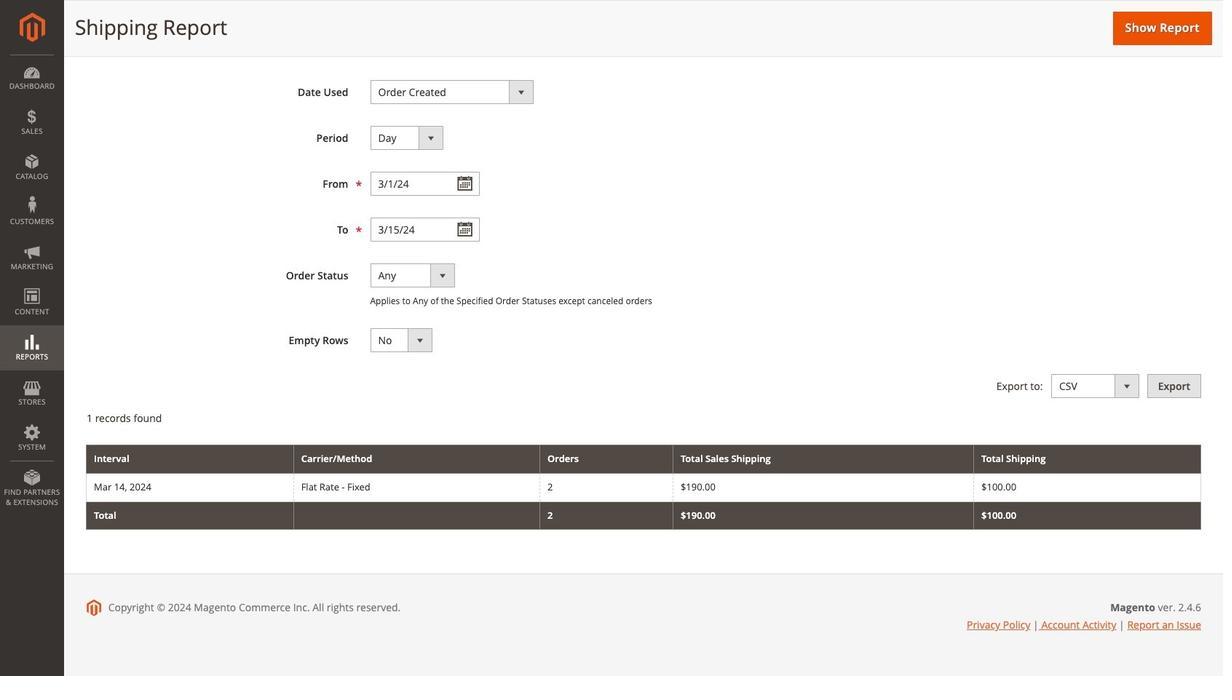 Task type: locate. For each thing, give the bounding box(es) containing it.
magento admin panel image
[[19, 12, 45, 42]]

None text field
[[370, 172, 480, 196], [370, 218, 480, 242], [370, 172, 480, 196], [370, 218, 480, 242]]

menu bar
[[0, 55, 64, 515]]



